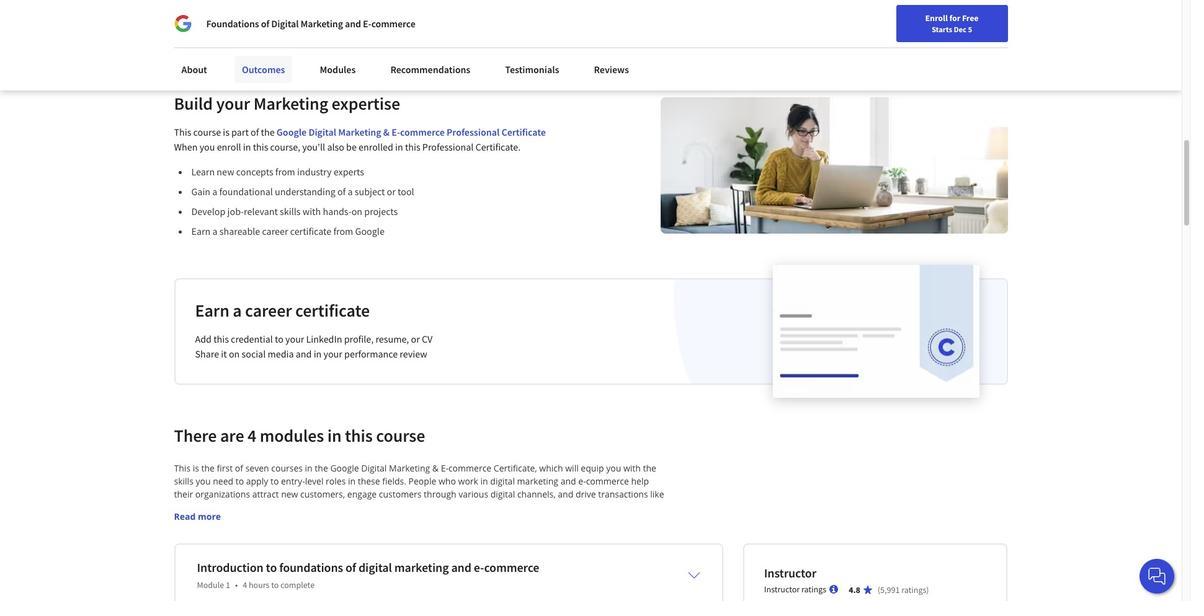 Task type: locate. For each thing, give the bounding box(es) containing it.
those
[[321, 515, 343, 527]]

and inside introduction to foundations of digital marketing and e-commerce module 1 • 4 hours to complete
[[451, 560, 471, 576]]

and right media
[[296, 348, 312, 360]]

ratings
[[802, 584, 826, 595], [902, 585, 926, 596]]

a
[[212, 185, 217, 198], [348, 185, 353, 198], [212, 225, 217, 237], [233, 299, 242, 322]]

digital up these
[[361, 463, 387, 474]]

0 horizontal spatial &
[[383, 126, 390, 138]]

which
[[539, 463, 563, 474]]

0 horizontal spatial level
[[305, 476, 323, 487]]

1 horizontal spatial &
[[432, 463, 439, 474]]

more up how
[[198, 511, 221, 523]]

0 horizontal spatial new
[[217, 165, 234, 178]]

1 vertical spatial you
[[606, 463, 621, 474]]

digital inside this is the first of seven courses in the google digital marketing & e-commerce certificate, which will equip you with the skills you need to apply to entry-level roles in these fields. people who work in digital marketing and e-commerce help their organizations attract new customers, engage customers through various digital channels, and drive transactions like purchases and customer loyalty. in this course, you'll explore entry-level jobs in digital marketing and e-commerce and identify the roles and functions that those jobs play within an organization. you'll also learn about the marketing funnel and how it shapes the customer journey.
[[361, 463, 387, 474]]

0 vertical spatial 4
[[248, 425, 256, 447]]

0 horizontal spatial or
[[387, 185, 396, 198]]

it right how
[[211, 528, 217, 540]]

2 vertical spatial digital
[[361, 463, 387, 474]]

0 vertical spatial about
[[246, 18, 271, 31]]

0 vertical spatial it
[[221, 348, 227, 360]]

and down organizations
[[218, 502, 233, 513]]

0 vertical spatial digital
[[271, 17, 299, 30]]

1 horizontal spatial from
[[333, 225, 353, 237]]

0 vertical spatial more
[[221, 18, 244, 31]]

0 horizontal spatial also
[[327, 141, 344, 153]]

business
[[328, 18, 366, 31]]

2 vertical spatial google
[[330, 463, 359, 474]]

of up 'hands-'
[[337, 185, 346, 198]]

e- inside introduction to foundations of digital marketing and e-commerce module 1 • 4 hours to complete
[[474, 560, 484, 576]]

linkedin
[[306, 333, 342, 345]]

ratings right '5,991'
[[902, 585, 926, 596]]

skills up earn a shareable career certificate from google
[[280, 205, 301, 218]]

0 vertical spatial earn
[[191, 225, 210, 237]]

learn new concepts from industry experts
[[191, 165, 364, 178]]

0 vertical spatial level
[[305, 476, 323, 487]]

0 vertical spatial jobs
[[467, 502, 483, 513]]

1 instructor from the top
[[764, 566, 816, 581]]

profile,
[[344, 333, 374, 345]]

4 right are
[[248, 425, 256, 447]]

1 vertical spatial course
[[376, 425, 425, 447]]

1 horizontal spatial jobs
[[467, 502, 483, 513]]

1 vertical spatial e-
[[584, 502, 591, 513]]

0 horizontal spatial it
[[211, 528, 217, 540]]

apply
[[246, 476, 268, 487]]

1 vertical spatial entry-
[[422, 502, 446, 513]]

marketing inside introduction to foundations of digital marketing and e-commerce module 1 • 4 hours to complete
[[394, 560, 449, 576]]

more inside button
[[198, 511, 221, 523]]

this down the customers,
[[317, 502, 332, 513]]

also
[[327, 141, 344, 153], [502, 515, 518, 527]]

commerce down learn at the bottom left of the page
[[484, 560, 539, 576]]

google inside this course is part of the google digital marketing & e-commerce professional certificate when you enroll in this course, you'll also be enrolled in this professional certificate.
[[277, 126, 307, 138]]

certificate
[[502, 126, 546, 138]]

on down subject on the left
[[352, 205, 362, 218]]

channels,
[[517, 489, 556, 500]]

jobs down various
[[467, 502, 483, 513]]

the right part
[[261, 126, 275, 138]]

to up the attract
[[270, 476, 279, 487]]

0 horizontal spatial from
[[275, 165, 295, 178]]

4 right •
[[243, 580, 247, 591]]

it inside this is the first of seven courses in the google digital marketing & e-commerce certificate, which will equip you with the skills you need to apply to entry-level roles in these fields. people who work in digital marketing and e-commerce help their organizations attract new customers, engage customers through various digital channels, and drive transactions like purchases and customer loyalty. in this course, you'll explore entry-level jobs in digital marketing and e-commerce and identify the roles and functions that those jobs play within an organization. you'll also learn about the marketing funnel and how it shapes the customer journey.
[[211, 528, 217, 540]]

of inside this course is part of the google digital marketing & e-commerce professional certificate when you enroll in this course, you'll also be enrolled in this professional certificate.
[[251, 126, 259, 138]]

google up you'll
[[277, 126, 307, 138]]

commerce up tool
[[400, 126, 445, 138]]

dec
[[954, 24, 966, 34]]

review
[[400, 348, 427, 360]]

or inside add this credential to your linkedin profile, resume, or cv share it on social media and in your performance review
[[411, 333, 420, 345]]

you left need
[[196, 476, 211, 487]]

and down the organization.
[[451, 560, 471, 576]]

1 vertical spatial with
[[623, 463, 641, 474]]

0 horizontal spatial roles
[[222, 515, 242, 527]]

and inside add this credential to your linkedin profile, resume, or cv share it on social media and in your performance review
[[296, 348, 312, 360]]

chat with us image
[[1147, 567, 1167, 587]]

certificate up linkedin
[[295, 299, 370, 322]]

you right equip
[[606, 463, 621, 474]]

0 horizontal spatial skills
[[174, 476, 193, 487]]

0 vertical spatial your
[[216, 92, 250, 115]]

0 horizontal spatial course,
[[270, 141, 300, 153]]

0 horizontal spatial e-
[[363, 17, 371, 30]]

google up these
[[330, 463, 359, 474]]

earn
[[191, 225, 210, 237], [195, 299, 229, 322]]

it
[[221, 348, 227, 360], [211, 528, 217, 540]]

1 vertical spatial learn
[[191, 165, 215, 178]]

course,
[[270, 141, 300, 153], [334, 502, 364, 513]]

course up the when
[[193, 126, 221, 138]]

google down projects
[[355, 225, 385, 237]]

is up their
[[193, 463, 199, 474]]

4
[[248, 425, 256, 447], [243, 580, 247, 591]]

1 vertical spatial more
[[198, 511, 221, 523]]

also left be
[[327, 141, 344, 153]]

of right foundations
[[346, 560, 356, 576]]

1 horizontal spatial entry-
[[422, 502, 446, 513]]

modules
[[320, 63, 356, 76]]

& inside this course is part of the google digital marketing & e-commerce professional certificate when you enroll in this course, you'll also be enrolled in this professional certificate.
[[383, 126, 390, 138]]

0 horizontal spatial entry-
[[281, 476, 305, 487]]

0 vertical spatial e-
[[363, 17, 371, 30]]

roles
[[326, 476, 346, 487], [222, 515, 242, 527]]

1 vertical spatial it
[[211, 528, 217, 540]]

drive
[[576, 489, 596, 500]]

and up shapes
[[244, 515, 260, 527]]

1 vertical spatial e-
[[392, 126, 400, 138]]

in down linkedin
[[314, 348, 322, 360]]

a for earn a career certificate
[[233, 299, 242, 322]]

of inside this is the first of seven courses in the google digital marketing & e-commerce certificate, which will equip you with the skills you need to apply to entry-level roles in these fields. people who work in digital marketing and e-commerce help their organizations attract new customers, engage customers through various digital channels, and drive transactions like purchases and customer loyalty. in this course, you'll explore entry-level jobs in digital marketing and e-commerce and identify the roles and functions that those jobs play within an organization. you'll also learn about the marketing funnel and how it shapes the customer journey.
[[235, 463, 243, 474]]

or left tool
[[387, 185, 396, 198]]

this inside this course is part of the google digital marketing & e-commerce professional certificate when you enroll in this course, you'll also be enrolled in this professional certificate.
[[174, 126, 191, 138]]

0 vertical spatial learn
[[194, 18, 219, 31]]

1 vertical spatial on
[[229, 348, 240, 360]]

1 vertical spatial instructor
[[764, 584, 800, 595]]

0 vertical spatial skills
[[280, 205, 301, 218]]

course up fields.
[[376, 425, 425, 447]]

learn for learn new concepts from industry experts
[[191, 165, 215, 178]]

with down understanding
[[303, 205, 321, 218]]

from
[[275, 165, 295, 178], [333, 225, 353, 237]]

1 vertical spatial google
[[355, 225, 385, 237]]

play
[[365, 515, 381, 527]]

& up "enrolled"
[[383, 126, 390, 138]]

2 vertical spatial e-
[[474, 560, 484, 576]]

( 5,991 ratings )
[[878, 585, 929, 596]]

read
[[174, 511, 196, 523]]

None search field
[[177, 8, 475, 33]]

of left coursera
[[261, 17, 269, 30]]

marketing down an
[[394, 560, 449, 576]]

this inside this is the first of seven courses in the google digital marketing & e-commerce certificate, which will equip you with the skills you need to apply to entry-level roles in these fields. people who work in digital marketing and e-commerce help their organizations attract new customers, engage customers through various digital channels, and drive transactions like purchases and customer loyalty. in this course, you'll explore entry-level jobs in digital marketing and e-commerce and identify the roles and functions that those jobs play within an organization. you'll also learn about the marketing funnel and how it shapes the customer journey.
[[174, 463, 190, 474]]

1 horizontal spatial for
[[949, 12, 960, 24]]

course, inside this course is part of the google digital marketing & e-commerce professional certificate when you enroll in this course, you'll also be enrolled in this professional certificate.
[[270, 141, 300, 153]]

earn down develop
[[191, 225, 210, 237]]

0 horizontal spatial on
[[229, 348, 240, 360]]

within
[[384, 515, 409, 527]]

google image
[[174, 15, 191, 32]]

build your marketing expertise
[[174, 92, 400, 115]]

this up their
[[174, 463, 190, 474]]

1 horizontal spatial roles
[[326, 476, 346, 487]]

1 horizontal spatial with
[[623, 463, 641, 474]]

marketing
[[301, 17, 343, 30], [254, 92, 328, 115], [338, 126, 381, 138], [389, 463, 430, 474]]

0 horizontal spatial jobs
[[346, 515, 362, 527]]

it inside add this credential to your linkedin profile, resume, or cv share it on social media and in your performance review
[[221, 348, 227, 360]]

customer
[[236, 502, 274, 513], [265, 528, 304, 540]]

or
[[387, 185, 396, 198], [411, 333, 420, 345]]

0 horizontal spatial with
[[303, 205, 321, 218]]

2 horizontal spatial digital
[[361, 463, 387, 474]]

professional
[[447, 126, 500, 138], [422, 141, 474, 153]]

2 horizontal spatial your
[[324, 348, 342, 360]]

0 horizontal spatial course
[[193, 126, 221, 138]]

0 vertical spatial career
[[262, 225, 288, 237]]

digital up you'll
[[309, 126, 336, 138]]

is inside this course is part of the google digital marketing & e-commerce professional certificate when you enroll in this course, you'll also be enrolled in this professional certificate.
[[223, 126, 229, 138]]

1 vertical spatial career
[[245, 299, 292, 322]]

are
[[220, 425, 244, 447]]

1 horizontal spatial it
[[221, 348, 227, 360]]

1 vertical spatial 4
[[243, 580, 247, 591]]

1 horizontal spatial is
[[223, 126, 229, 138]]

also left learn at the bottom left of the page
[[502, 515, 518, 527]]

1 vertical spatial &
[[432, 463, 439, 474]]

testimonials link
[[498, 56, 567, 83]]

and left "drive"
[[558, 489, 573, 500]]

your down linkedin
[[324, 348, 342, 360]]

instructor for instructor
[[764, 566, 816, 581]]

it right the share
[[221, 348, 227, 360]]

read more button
[[174, 510, 221, 523]]

google inside this is the first of seven courses in the google digital marketing & e-commerce certificate, which will equip you with the skills you need to apply to entry-level roles in these fields. people who work in digital marketing and e-commerce help their organizations attract new customers, engage customers through various digital channels, and drive transactions like purchases and customer loyalty. in this course, you'll explore entry-level jobs in digital marketing and e-commerce and identify the roles and functions that those jobs play within an organization. you'll also learn about the marketing funnel and how it shapes the customer journey.
[[330, 463, 359, 474]]

jobs left the play
[[346, 515, 362, 527]]

about inside this is the first of seven courses in the google digital marketing & e-commerce certificate, which will equip you with the skills you need to apply to entry-level roles in these fields. people who work in digital marketing and e-commerce help their organizations attract new customers, engage customers through various digital channels, and drive transactions like purchases and customer loyalty. in this course, you'll explore entry-level jobs in digital marketing and e-commerce and identify the roles and functions that those jobs play within an organization. you'll also learn about the marketing funnel and how it shapes the customer journey.
[[544, 515, 568, 527]]

0 vertical spatial course
[[193, 126, 221, 138]]

this right add
[[214, 333, 229, 345]]

your up part
[[216, 92, 250, 115]]

learn right google 'image'
[[194, 18, 219, 31]]

the left the first
[[201, 463, 215, 474]]

course, inside this is the first of seven courses in the google digital marketing & e-commerce certificate, which will equip you with the skills you need to apply to entry-level roles in these fields. people who work in digital marketing and e-commerce help their organizations attract new customers, engage customers through various digital channels, and drive transactions like purchases and customer loyalty. in this course, you'll explore entry-level jobs in digital marketing and e-commerce and identify the roles and functions that those jobs play within an organization. you'll also learn about the marketing funnel and how it shapes the customer journey.
[[334, 502, 364, 513]]

customer down functions
[[265, 528, 304, 540]]

1 vertical spatial also
[[502, 515, 518, 527]]

with up help
[[623, 463, 641, 474]]

& inside this is the first of seven courses in the google digital marketing & e-commerce certificate, which will equip you with the skills you need to apply to entry-level roles in these fields. people who work in digital marketing and e-commerce help their organizations attract new customers, engage customers through various digital channels, and drive transactions like purchases and customer loyalty. in this course, you'll explore entry-level jobs in digital marketing and e-commerce and identify the roles and functions that those jobs play within an organization. you'll also learn about the marketing funnel and how it shapes the customer journey.
[[432, 463, 439, 474]]

the up help
[[643, 463, 656, 474]]

level
[[305, 476, 323, 487], [446, 502, 464, 513]]

journey.
[[306, 528, 339, 540]]

2 this from the top
[[174, 463, 190, 474]]

also inside this is the first of seven courses in the google digital marketing & e-commerce certificate, which will equip you with the skills you need to apply to entry-level roles in these fields. people who work in digital marketing and e-commerce help their organizations attract new customers, engage customers through various digital channels, and drive transactions like purchases and customer loyalty. in this course, you'll explore entry-level jobs in digital marketing and e-commerce and identify the roles and functions that those jobs play within an organization. you'll also learn about the marketing funnel and how it shapes the customer journey.
[[502, 515, 518, 527]]

with inside this is the first of seven courses in the google digital marketing & e-commerce certificate, which will equip you with the skills you need to apply to entry-level roles in these fields. people who work in digital marketing and e-commerce help their organizations attract new customers, engage customers through various digital channels, and drive transactions like purchases and customer loyalty. in this course, you'll explore entry-level jobs in digital marketing and e-commerce and identify the roles and functions that those jobs play within an organization. you'll also learn about the marketing funnel and how it shapes the customer journey.
[[623, 463, 641, 474]]

gain a foundational understanding of a subject or tool
[[191, 185, 414, 198]]

various
[[459, 489, 488, 500]]

e- up who
[[441, 463, 448, 474]]

0 vertical spatial roles
[[326, 476, 346, 487]]

you right the when
[[200, 141, 215, 153]]

of right part
[[251, 126, 259, 138]]

1 horizontal spatial digital
[[309, 126, 336, 138]]

1 vertical spatial professional
[[422, 141, 474, 153]]

about
[[246, 18, 271, 31], [544, 515, 568, 527]]

entry- down 'through'
[[422, 502, 446, 513]]

0 vertical spatial google
[[277, 126, 307, 138]]

will
[[565, 463, 579, 474]]

from up gain a foundational understanding of a subject or tool
[[275, 165, 295, 178]]

1 vertical spatial this
[[174, 463, 190, 474]]

modules
[[260, 425, 324, 447]]

e- down "drive"
[[584, 502, 591, 513]]

& up who
[[432, 463, 439, 474]]

2 vertical spatial e-
[[441, 463, 448, 474]]

digital up the outcomes in the top left of the page
[[271, 17, 299, 30]]

this up the when
[[174, 126, 191, 138]]

more right google 'image'
[[221, 18, 244, 31]]

is left part
[[223, 126, 229, 138]]

about
[[181, 63, 207, 76]]

1 vertical spatial digital
[[309, 126, 336, 138]]

0 horizontal spatial is
[[193, 463, 199, 474]]

0 vertical spatial also
[[327, 141, 344, 153]]

in down google digital marketing & e-commerce professional certificate link
[[395, 141, 403, 153]]

a right gain
[[212, 185, 217, 198]]

skills
[[280, 205, 301, 218], [174, 476, 193, 487]]

marketing down transactions
[[585, 515, 627, 527]]

commerce down equip
[[586, 476, 629, 487]]

1 horizontal spatial skills
[[280, 205, 301, 218]]

in inside add this credential to your linkedin profile, resume, or cv share it on social media and in your performance review
[[314, 348, 322, 360]]

part
[[231, 126, 249, 138]]

module
[[197, 580, 224, 591]]

this
[[253, 141, 268, 153], [405, 141, 420, 153], [214, 333, 229, 345], [345, 425, 373, 447], [317, 502, 332, 513]]

1 horizontal spatial new
[[281, 489, 298, 500]]

1 horizontal spatial on
[[352, 205, 362, 218]]

about right learn at the bottom left of the page
[[544, 515, 568, 527]]

foundations
[[206, 17, 259, 30]]

course, down engage
[[334, 502, 364, 513]]

0 horizontal spatial digital
[[271, 17, 299, 30]]

0 vertical spatial course,
[[270, 141, 300, 153]]

e-
[[363, 17, 371, 30], [392, 126, 400, 138], [441, 463, 448, 474]]

also inside this course is part of the google digital marketing & e-commerce professional certificate when you enroll in this course, you'll also be enrolled in this professional certificate.
[[327, 141, 344, 153]]

level up the customers,
[[305, 476, 323, 487]]

instructor for instructor ratings
[[764, 584, 800, 595]]

new
[[217, 165, 234, 178], [281, 489, 298, 500]]

1 vertical spatial course,
[[334, 502, 364, 513]]

1 horizontal spatial your
[[285, 333, 304, 345]]

1 horizontal spatial e-
[[392, 126, 400, 138]]

digital
[[271, 17, 299, 30], [309, 126, 336, 138], [361, 463, 387, 474]]

of right the first
[[235, 463, 243, 474]]

1 vertical spatial is
[[193, 463, 199, 474]]

2 instructor from the top
[[764, 584, 800, 595]]

1 horizontal spatial level
[[446, 502, 464, 513]]

outcomes
[[242, 63, 285, 76]]

e- down you'll
[[474, 560, 484, 576]]

of
[[261, 17, 269, 30], [251, 126, 259, 138], [337, 185, 346, 198], [235, 463, 243, 474], [346, 560, 356, 576]]

1 vertical spatial skills
[[174, 476, 193, 487]]

career down relevant
[[262, 225, 288, 237]]

professional down google digital marketing & e-commerce professional certificate link
[[422, 141, 474, 153]]

1 vertical spatial about
[[544, 515, 568, 527]]

you'll
[[302, 141, 325, 153]]

enroll
[[217, 141, 241, 153]]

1 vertical spatial or
[[411, 333, 420, 345]]

share
[[195, 348, 219, 360]]

learn for learn more about coursera for business
[[194, 18, 219, 31]]

commerce up work
[[448, 463, 491, 474]]

&
[[383, 126, 390, 138], [432, 463, 439, 474]]

certificate,
[[494, 463, 537, 474]]

coursera career certificate image
[[773, 265, 980, 398]]

digital inside introduction to foundations of digital marketing and e-commerce module 1 • 4 hours to complete
[[358, 560, 392, 576]]

recommendations link
[[383, 56, 478, 83]]

reviews link
[[587, 56, 636, 83]]

purchases
[[174, 502, 216, 513]]

loyalty.
[[276, 502, 305, 513]]

learn up gain
[[191, 165, 215, 178]]

roles up the customers,
[[326, 476, 346, 487]]

a down develop
[[212, 225, 217, 237]]

or left cv
[[411, 333, 420, 345]]

coursera enterprise logos image
[[731, 0, 979, 23]]

introduction to foundations of digital marketing and e-commerce module 1 • 4 hours to complete
[[197, 560, 539, 591]]

organizations
[[195, 489, 250, 500]]

1 vertical spatial roles
[[222, 515, 242, 527]]

course, up learn new concepts from industry experts
[[270, 141, 300, 153]]

e- up "modules" link
[[363, 17, 371, 30]]

on left social
[[229, 348, 240, 360]]

add this credential to your linkedin profile, resume, or cv share it on social media and in your performance review
[[195, 333, 433, 360]]

concepts
[[236, 165, 273, 178]]

1 this from the top
[[174, 126, 191, 138]]

marketing down channels,
[[522, 502, 564, 513]]

a up credential
[[233, 299, 242, 322]]

tool
[[398, 185, 414, 198]]

this up concepts
[[253, 141, 268, 153]]

e- up "drive"
[[578, 476, 586, 487]]

on inside add this credential to your linkedin profile, resume, or cv share it on social media and in your performance review
[[229, 348, 240, 360]]

be
[[346, 141, 357, 153]]

google for from
[[355, 225, 385, 237]]

this inside add this credential to your linkedin profile, resume, or cv share it on social media and in your performance review
[[214, 333, 229, 345]]

0 vertical spatial instructor
[[764, 566, 816, 581]]

english button
[[921, 0, 996, 40]]

outcomes link
[[234, 56, 292, 83]]



Task type: describe. For each thing, give the bounding box(es) containing it.
in up you'll
[[486, 502, 493, 513]]

through
[[424, 489, 456, 500]]

foundations
[[279, 560, 343, 576]]

of for google
[[251, 126, 259, 138]]

0 horizontal spatial for
[[314, 18, 326, 31]]

of for courses
[[235, 463, 243, 474]]

foundations of digital marketing and e-commerce
[[206, 17, 415, 30]]

that
[[302, 515, 318, 527]]

in right work
[[481, 476, 488, 487]]

2 vertical spatial your
[[324, 348, 342, 360]]

the up how
[[207, 515, 220, 527]]

the up the customers,
[[315, 463, 328, 474]]

there are 4 modules in this course
[[174, 425, 425, 447]]

marketing inside this course is part of the google digital marketing & e-commerce professional certificate when you enroll in this course, you'll also be enrolled in this professional certificate.
[[338, 126, 381, 138]]

expertise
[[332, 92, 400, 115]]

shapes
[[219, 528, 248, 540]]

google digital marketing & e-commerce professional certificate link
[[277, 126, 546, 138]]

reviews
[[594, 63, 629, 76]]

you'll
[[478, 515, 500, 527]]

to up 'hours'
[[266, 560, 277, 576]]

0 vertical spatial with
[[303, 205, 321, 218]]

relevant
[[244, 205, 278, 218]]

shopping cart: 1 item image
[[892, 9, 915, 29]]

customers,
[[300, 489, 345, 500]]

you'll
[[366, 502, 387, 513]]

1 horizontal spatial ratings
[[902, 585, 926, 596]]

this is the first of seven courses in the google digital marketing & e-commerce certificate, which will equip you with the skills you need to apply to entry-level roles in these fields. people who work in digital marketing and e-commerce help their organizations attract new customers, engage customers through various digital channels, and drive transactions like purchases and customer loyalty. in this course, you'll explore entry-level jobs in digital marketing and e-commerce and identify the roles and functions that those jobs play within an organization. you'll also learn about the marketing funnel and how it shapes the customer journey.
[[174, 463, 666, 540]]

credential
[[231, 333, 273, 345]]

marketing inside this is the first of seven courses in the google digital marketing & e-commerce certificate, which will equip you with the skills you need to apply to entry-level roles in these fields. people who work in digital marketing and e-commerce help their organizations attract new customers, engage customers through various digital channels, and drive transactions like purchases and customer loyalty. in this course, you'll explore entry-level jobs in digital marketing and e-commerce and identify the roles and functions that those jobs play within an organization. you'll also learn about the marketing funnel and how it shapes the customer journey.
[[389, 463, 430, 474]]

gain
[[191, 185, 210, 198]]

commerce inside introduction to foundations of digital marketing and e-commerce module 1 • 4 hours to complete
[[484, 560, 539, 576]]

job-
[[227, 205, 244, 218]]

in up engage
[[348, 476, 356, 487]]

commerce right business
[[371, 17, 415, 30]]

hands-
[[323, 205, 352, 218]]

earn for earn a career certificate
[[195, 299, 229, 322]]

modules link
[[312, 56, 363, 83]]

how
[[192, 528, 209, 540]]

1 vertical spatial certificate
[[295, 299, 370, 322]]

of inside introduction to foundations of digital marketing and e-commerce module 1 • 4 hours to complete
[[346, 560, 356, 576]]

free
[[962, 12, 979, 24]]

0 vertical spatial certificate
[[290, 225, 331, 237]]

1 vertical spatial customer
[[265, 528, 304, 540]]

4.8
[[849, 585, 860, 596]]

their
[[174, 489, 193, 500]]

instructor ratings
[[764, 584, 826, 595]]

equip
[[581, 463, 604, 474]]

0 vertical spatial on
[[352, 205, 362, 218]]

there
[[174, 425, 217, 447]]

commerce down transactions
[[591, 502, 634, 513]]

develop job-relevant skills with hands-on projects
[[191, 205, 398, 218]]

certificate.
[[476, 141, 521, 153]]

5,991
[[880, 585, 900, 596]]

of for subject
[[337, 185, 346, 198]]

shareable
[[219, 225, 260, 237]]

0 horizontal spatial your
[[216, 92, 250, 115]]

understanding
[[275, 185, 335, 198]]

explore
[[389, 502, 420, 513]]

english
[[944, 14, 974, 26]]

courses
[[271, 463, 303, 474]]

marketing up channels,
[[517, 476, 558, 487]]

and up funnel
[[636, 502, 652, 513]]

more for learn
[[221, 18, 244, 31]]

to right need
[[236, 476, 244, 487]]

a left subject on the left
[[348, 185, 353, 198]]

functions
[[262, 515, 300, 527]]

this up these
[[345, 425, 373, 447]]

0 vertical spatial entry-
[[281, 476, 305, 487]]

resume,
[[376, 333, 409, 345]]

2 vertical spatial you
[[196, 476, 211, 487]]

to right 'hours'
[[271, 580, 279, 591]]

this inside this is the first of seven courses in the google digital marketing & e-commerce certificate, which will equip you with the skills you need to apply to entry-level roles in these fields. people who work in digital marketing and e-commerce help their organizations attract new customers, engage customers through various digital channels, and drive transactions like purchases and customer loyalty. in this course, you'll explore entry-level jobs in digital marketing and e-commerce and identify the roles and functions that those jobs play within an organization. you'll also learn about the marketing funnel and how it shapes the customer journey.
[[317, 502, 332, 513]]

funnel
[[629, 515, 655, 527]]

identify
[[174, 515, 204, 527]]

and down the 'identify'
[[174, 528, 190, 540]]

experts
[[334, 165, 364, 178]]

this down google digital marketing & e-commerce professional certificate link
[[405, 141, 420, 153]]

testimonials
[[505, 63, 559, 76]]

0 vertical spatial new
[[217, 165, 234, 178]]

google for the
[[277, 126, 307, 138]]

subject
[[355, 185, 385, 198]]

is inside this is the first of seven courses in the google digital marketing & e-commerce certificate, which will equip you with the skills you need to apply to entry-level roles in these fields. people who work in digital marketing and e-commerce help their organizations attract new customers, engage customers through various digital channels, and drive transactions like purchases and customer loyalty. in this course, you'll explore entry-level jobs in digital marketing and e-commerce and identify the roles and functions that those jobs play within an organization. you'll also learn about the marketing funnel and how it shapes the customer journey.
[[193, 463, 199, 474]]

1 horizontal spatial course
[[376, 425, 425, 447]]

earn a shareable career certificate from google
[[191, 225, 385, 237]]

1
[[226, 580, 230, 591]]

hours
[[249, 580, 270, 591]]

social
[[242, 348, 266, 360]]

1 vertical spatial level
[[446, 502, 464, 513]]

(
[[878, 585, 880, 596]]

work
[[458, 476, 478, 487]]

about link
[[174, 56, 215, 83]]

add
[[195, 333, 212, 345]]

in down part
[[243, 141, 251, 153]]

1 vertical spatial jobs
[[346, 515, 362, 527]]

0 vertical spatial customer
[[236, 502, 274, 513]]

the inside this course is part of the google digital marketing & e-commerce professional certificate when you enroll in this course, you'll also be enrolled in this professional certificate.
[[261, 126, 275, 138]]

the right shapes
[[250, 528, 263, 540]]

in right courses
[[305, 463, 312, 474]]

1 vertical spatial from
[[333, 225, 353, 237]]

an
[[411, 515, 421, 527]]

and down "drive"
[[566, 502, 581, 513]]

organization.
[[423, 515, 476, 527]]

course inside this course is part of the google digital marketing & e-commerce professional certificate when you enroll in this course, you'll also be enrolled in this professional certificate.
[[193, 126, 221, 138]]

recommendations
[[390, 63, 470, 76]]

a for gain a foundational understanding of a subject or tool
[[212, 185, 217, 198]]

for inside enroll for free starts dec 5
[[949, 12, 960, 24]]

earn a career certificate
[[195, 299, 370, 322]]

build
[[174, 92, 213, 115]]

first
[[217, 463, 233, 474]]

a for earn a shareable career certificate from google
[[212, 225, 217, 237]]

you inside this course is part of the google digital marketing & e-commerce professional certificate when you enroll in this course, you'll also be enrolled in this professional certificate.
[[200, 141, 215, 153]]

the down "drive"
[[570, 515, 583, 527]]

people
[[409, 476, 436, 487]]

earn for earn a shareable career certificate from google
[[191, 225, 210, 237]]

0 vertical spatial or
[[387, 185, 396, 198]]

learn more about coursera for business link
[[194, 18, 366, 31]]

complete
[[281, 580, 315, 591]]

0 vertical spatial professional
[[447, 126, 500, 138]]

introduction
[[197, 560, 263, 576]]

enroll
[[925, 12, 948, 24]]

coursera
[[273, 18, 312, 31]]

0 vertical spatial e-
[[578, 476, 586, 487]]

1 vertical spatial your
[[285, 333, 304, 345]]

fields.
[[382, 476, 406, 487]]

more for read
[[198, 511, 221, 523]]

projects
[[364, 205, 398, 218]]

0 vertical spatial from
[[275, 165, 295, 178]]

0 horizontal spatial ratings
[[802, 584, 826, 595]]

)
[[926, 585, 929, 596]]

e- inside this course is part of the google digital marketing & e-commerce professional certificate when you enroll in this course, you'll also be enrolled in this professional certificate.
[[392, 126, 400, 138]]

cv
[[422, 333, 433, 345]]

to inside add this credential to your linkedin profile, resume, or cv share it on social media and in your performance review
[[275, 333, 283, 345]]

attract
[[252, 489, 279, 500]]

customers
[[379, 489, 422, 500]]

and up "modules" link
[[345, 17, 361, 30]]

e- inside this is the first of seven courses in the google digital marketing & e-commerce certificate, which will equip you with the skills you need to apply to entry-level roles in these fields. people who work in digital marketing and e-commerce help their organizations attract new customers, engage customers through various digital channels, and drive transactions like purchases and customer loyalty. in this course, you'll explore entry-level jobs in digital marketing and e-commerce and identify the roles and functions that those jobs play within an organization. you'll also learn about the marketing funnel and how it shapes the customer journey.
[[441, 463, 448, 474]]

media
[[268, 348, 294, 360]]

5
[[968, 24, 972, 34]]

these
[[358, 476, 380, 487]]

commerce inside this course is part of the google digital marketing & e-commerce professional certificate when you enroll in this course, you'll also be enrolled in this professional certificate.
[[400, 126, 445, 138]]

new inside this is the first of seven courses in the google digital marketing & e-commerce certificate, which will equip you with the skills you need to apply to entry-level roles in these fields. people who work in digital marketing and e-commerce help their organizations attract new customers, engage customers through various digital channels, and drive transactions like purchases and customer loyalty. in this course, you'll explore entry-level jobs in digital marketing and e-commerce and identify the roles and functions that those jobs play within an organization. you'll also learn about the marketing funnel and how it shapes the customer journey.
[[281, 489, 298, 500]]

and down will
[[561, 476, 576, 487]]

4 inside introduction to foundations of digital marketing and e-commerce module 1 • 4 hours to complete
[[243, 580, 247, 591]]

starts
[[932, 24, 952, 34]]

in right modules
[[327, 425, 342, 447]]

this for this course is part of the google digital marketing & e-commerce professional certificate when you enroll in this course, you'll also be enrolled in this professional certificate.
[[174, 126, 191, 138]]

digital inside this course is part of the google digital marketing & e-commerce professional certificate when you enroll in this course, you'll also be enrolled in this professional certificate.
[[309, 126, 336, 138]]

skills inside this is the first of seven courses in the google digital marketing & e-commerce certificate, which will equip you with the skills you need to apply to entry-level roles in these fields. people who work in digital marketing and e-commerce help their organizations attract new customers, engage customers through various digital channels, and drive transactions like purchases and customer loyalty. in this course, you'll explore entry-level jobs in digital marketing and e-commerce and identify the roles and functions that those jobs play within an organization. you'll also learn about the marketing funnel and how it shapes the customer journey.
[[174, 476, 193, 487]]

learn more about coursera for business
[[194, 18, 366, 31]]

this for this is the first of seven courses in the google digital marketing & e-commerce certificate, which will equip you with the skills you need to apply to entry-level roles in these fields. people who work in digital marketing and e-commerce help their organizations attract new customers, engage customers through various digital channels, and drive transactions like purchases and customer loyalty. in this course, you'll explore entry-level jobs in digital marketing and e-commerce and identify the roles and functions that those jobs play within an organization. you'll also learn about the marketing funnel and how it shapes the customer journey.
[[174, 463, 190, 474]]

enroll for free starts dec 5
[[925, 12, 979, 34]]



Task type: vqa. For each thing, say whether or not it's contained in the screenshot.
digital
yes



